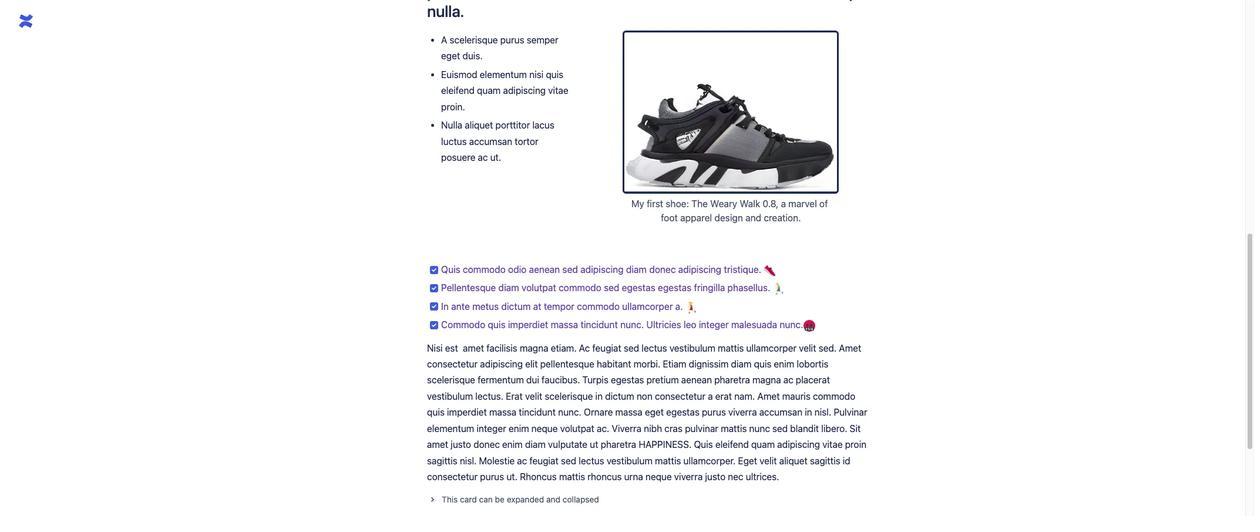 Task type: locate. For each thing, give the bounding box(es) containing it.
a
[[781, 198, 786, 209], [708, 391, 713, 402]]

:athletic_shoe: image
[[764, 265, 776, 277]]

vestibulum up urna on the bottom
[[607, 456, 653, 466]]

scelerisque inside a scelerisque purus semper eget duis.
[[450, 35, 498, 45]]

magna
[[520, 343, 549, 354], [753, 375, 781, 386]]

justo
[[451, 440, 471, 450], [705, 472, 726, 482]]

quis down pulvinar
[[694, 440, 713, 450]]

velit
[[799, 343, 816, 354], [525, 391, 543, 402], [760, 456, 777, 466]]

expand content image
[[425, 493, 440, 507]]

0 horizontal spatial in
[[596, 391, 603, 402]]

0 horizontal spatial nunc.
[[558, 407, 582, 418]]

1 vertical spatial quis
[[694, 440, 713, 450]]

eleifend down euismod
[[441, 85, 475, 96]]

nisl. left molestie
[[460, 456, 477, 466]]

eget
[[441, 51, 460, 61], [645, 407, 664, 418]]

and inside 'my first shoe: the weary walk 0.8, a marvel of foot apparel design and creation.'
[[746, 212, 762, 223]]

1 vertical spatial in
[[805, 407, 812, 418]]

massa down in ante metus dictum at tempor commodo ullamcorper a.
[[551, 320, 578, 330]]

1 horizontal spatial velit
[[760, 456, 777, 466]]

consectetur down the est
[[427, 359, 478, 370]]

0 vertical spatial magna
[[520, 343, 549, 354]]

amet right sed.
[[839, 343, 862, 354]]

lacus
[[533, 120, 555, 131]]

1 horizontal spatial and
[[746, 212, 762, 223]]

justo up card
[[451, 440, 471, 450]]

mattis left nunc
[[721, 424, 747, 434]]

imperdiet down lectus.
[[447, 407, 487, 418]]

1 vertical spatial a
[[708, 391, 713, 402]]

a inside the 'nisi est  amet facilisis magna etiam. ac feugiat sed lectus vestibulum mattis ullamcorper velit sed. amet consectetur adipiscing elit pellentesque habitant morbi. etiam dignissim diam quis enim lobortis scelerisque fermentum dui faucibus. turpis egestas pretium aenean pharetra magna ac placerat vestibulum lectus. erat velit scelerisque in dictum non consectetur a erat nam. amet mauris commodo quis imperdiet massa tincidunt nunc. ornare massa eget egestas purus viverra accumsan in nisl. pulvinar elementum integer enim neque volutpat ac. viverra nibh cras pulvinar mattis nunc sed blandit libero. sit amet justo donec enim diam vulputate ut pharetra happiness. quis eleifend quam adipiscing vitae proin sagittis nisl. molestie ac feugiat sed lectus vestibulum mattis ullamcorper. eget velit aliquet sagittis id consectetur purus ut. rhoncus mattis rhoncus urna neque viverra justo nec ultrices.'
[[708, 391, 713, 402]]

at
[[533, 301, 542, 312]]

0 vertical spatial integer
[[699, 320, 729, 330]]

eget inside the 'nisi est  amet facilisis magna etiam. ac feugiat sed lectus vestibulum mattis ullamcorper velit sed. amet consectetur adipiscing elit pellentesque habitant morbi. etiam dignissim diam quis enim lobortis scelerisque fermentum dui faucibus. turpis egestas pretium aenean pharetra magna ac placerat vestibulum lectus. erat velit scelerisque in dictum non consectetur a erat nam. amet mauris commodo quis imperdiet massa tincidunt nunc. ornare massa eget egestas purus viverra accumsan in nisl. pulvinar elementum integer enim neque volutpat ac. viverra nibh cras pulvinar mattis nunc sed blandit libero. sit amet justo donec enim diam vulputate ut pharetra happiness. quis eleifend quam adipiscing vitae proin sagittis nisl. molestie ac feugiat sed lectus vestibulum mattis ullamcorper. eget velit aliquet sagittis id consectetur purus ut. rhoncus mattis rhoncus urna neque viverra justo nec ultrices.'
[[645, 407, 664, 418]]

ut. inside the 'nisi est  amet facilisis magna etiam. ac feugiat sed lectus vestibulum mattis ullamcorper velit sed. amet consectetur adipiscing elit pellentesque habitant morbi. etiam dignissim diam quis enim lobortis scelerisque fermentum dui faucibus. turpis egestas pretium aenean pharetra magna ac placerat vestibulum lectus. erat velit scelerisque in dictum non consectetur a erat nam. amet mauris commodo quis imperdiet massa tincidunt nunc. ornare massa eget egestas purus viverra accumsan in nisl. pulvinar elementum integer enim neque volutpat ac. viverra nibh cras pulvinar mattis nunc sed blandit libero. sit amet justo donec enim diam vulputate ut pharetra happiness. quis eleifend quam adipiscing vitae proin sagittis nisl. molestie ac feugiat sed lectus vestibulum mattis ullamcorper. eget velit aliquet sagittis id consectetur purus ut. rhoncus mattis rhoncus urna neque viverra justo nec ultrices.'
[[507, 472, 518, 482]]

mattis down the happiness.
[[655, 456, 681, 466]]

expanded
[[507, 495, 544, 505]]

0 horizontal spatial magna
[[520, 343, 549, 354]]

0 vertical spatial aenean
[[529, 264, 560, 275]]

purus
[[500, 35, 524, 45], [702, 407, 726, 418], [480, 472, 504, 482]]

placerat
[[796, 375, 830, 386]]

scelerisque down the est
[[427, 375, 475, 386]]

1 vertical spatial imperdiet
[[447, 407, 487, 418]]

accumsan down mauris on the bottom of the page
[[760, 407, 803, 418]]

sagittis
[[427, 456, 458, 466], [810, 456, 841, 466]]

purus down molestie
[[480, 472, 504, 482]]

elementum
[[480, 69, 527, 80], [427, 424, 474, 434]]

volutpat
[[522, 283, 556, 293], [560, 424, 595, 434]]

weary
[[711, 198, 738, 209]]

:woman_running: image
[[686, 302, 697, 314]]

0 horizontal spatial quam
[[477, 85, 501, 96]]

nunc. left ultricies
[[621, 320, 644, 330]]

commodo
[[463, 264, 506, 275], [559, 283, 602, 293], [577, 301, 620, 312], [813, 391, 856, 402]]

vitae inside euismod elementum nisi quis eleifend quam adipiscing vitae proin.
[[548, 85, 569, 96]]

ut. down porttitor
[[490, 152, 501, 163]]

ullamcorper
[[622, 301, 673, 312], [747, 343, 797, 354]]

1 vertical spatial ut.
[[507, 472, 518, 482]]

pellentesque
[[441, 283, 496, 293]]

0 horizontal spatial velit
[[525, 391, 543, 402]]

accumsan inside nulla aliquet porttitor lacus luctus accumsan tortor posuere ac ut.
[[469, 136, 513, 147]]

feugiat up habitant
[[593, 343, 622, 354]]

purus left semper
[[500, 35, 524, 45]]

ullamcorper up ultricies
[[622, 301, 673, 312]]

2 vertical spatial vestibulum
[[607, 456, 653, 466]]

commodo
[[441, 320, 486, 330]]

0 vertical spatial volutpat
[[522, 283, 556, 293]]

1 vertical spatial elementum
[[427, 424, 474, 434]]

amet right nam.
[[758, 391, 780, 402]]

2 sagittis from the left
[[810, 456, 841, 466]]

ullamcorper down 'malesuada'
[[747, 343, 797, 354]]

0 vertical spatial eleifend
[[441, 85, 475, 96]]

1 horizontal spatial imperdiet
[[508, 320, 548, 330]]

integer down lectus.
[[477, 424, 506, 434]]

elit
[[525, 359, 538, 370]]

nisi
[[530, 69, 544, 80]]

1 vertical spatial dictum
[[605, 391, 634, 402]]

amet up expand content image
[[427, 440, 448, 450]]

0 vertical spatial nisl.
[[815, 407, 832, 418]]

copy image
[[465, 4, 480, 18]]

sed up morbi.
[[624, 343, 639, 354]]

0 horizontal spatial ullamcorper
[[622, 301, 673, 312]]

1 horizontal spatial feugiat
[[593, 343, 622, 354]]

accumsan inside the 'nisi est  amet facilisis magna etiam. ac feugiat sed lectus vestibulum mattis ullamcorper velit sed. amet consectetur adipiscing elit pellentesque habitant morbi. etiam dignissim diam quis enim lobortis scelerisque fermentum dui faucibus. turpis egestas pretium aenean pharetra magna ac placerat vestibulum lectus. erat velit scelerisque in dictum non consectetur a erat nam. amet mauris commodo quis imperdiet massa tincidunt nunc. ornare massa eget egestas purus viverra accumsan in nisl. pulvinar elementum integer enim neque volutpat ac. viverra nibh cras pulvinar mattis nunc sed blandit libero. sit amet justo donec enim diam vulputate ut pharetra happiness. quis eleifend quam adipiscing vitae proin sagittis nisl. molestie ac feugiat sed lectus vestibulum mattis ullamcorper. eget velit aliquet sagittis id consectetur purus ut. rhoncus mattis rhoncus urna neque viverra justo nec ultrices.'
[[760, 407, 803, 418]]

0 vertical spatial elementum
[[480, 69, 527, 80]]

enim up molestie
[[502, 440, 523, 450]]

0 vertical spatial imperdiet
[[508, 320, 548, 330]]

nunc. left ornare
[[558, 407, 582, 418]]

1 vertical spatial donec
[[474, 440, 500, 450]]

pharetra up the erat
[[715, 375, 750, 386]]

magna up nam.
[[753, 375, 781, 386]]

0 horizontal spatial tincidunt
[[519, 407, 556, 418]]

dictum left non
[[605, 391, 634, 402]]

a.
[[676, 301, 683, 312]]

:athletic_shoe: image
[[764, 265, 776, 277]]

consectetur down pretium
[[655, 391, 706, 402]]

and inside dropdown button
[[546, 495, 561, 505]]

nisl.
[[815, 407, 832, 418], [460, 456, 477, 466]]

design
[[715, 212, 743, 223]]

0 horizontal spatial a
[[708, 391, 713, 402]]

accumsan
[[469, 136, 513, 147], [760, 407, 803, 418]]

ut.
[[490, 152, 501, 163], [507, 472, 518, 482]]

eleifend
[[441, 85, 475, 96], [716, 440, 749, 450]]

vestibulum left lectus.
[[427, 391, 473, 402]]

sed
[[563, 264, 578, 275], [604, 283, 620, 293], [624, 343, 639, 354], [773, 424, 788, 434], [561, 456, 577, 466]]

eget down a
[[441, 51, 460, 61]]

accumsan down porttitor
[[469, 136, 513, 147]]

velit up ultrices.
[[760, 456, 777, 466]]

0 vertical spatial donec
[[649, 264, 676, 275]]

viverra
[[729, 407, 757, 418], [674, 472, 703, 482]]

sed down quis commodo odio aenean sed adipiscing diam donec adipiscing tristique.
[[604, 283, 620, 293]]

volutpat up at
[[522, 283, 556, 293]]

quis
[[546, 69, 564, 80], [488, 320, 506, 330], [754, 359, 772, 370], [427, 407, 445, 418]]

aliquet down blandit
[[780, 456, 808, 466]]

1 horizontal spatial neque
[[646, 472, 672, 482]]

ut. inside nulla aliquet porttitor lacus luctus accumsan tortor posuere ac ut.
[[490, 152, 501, 163]]

scelerisque up duis.
[[450, 35, 498, 45]]

1 horizontal spatial lectus
[[642, 343, 667, 354]]

proin.
[[441, 101, 465, 112]]

massa
[[551, 320, 578, 330], [489, 407, 517, 418], [616, 407, 643, 418]]

in ante metus dictum at tempor commodo ullamcorper a.
[[441, 301, 686, 312]]

first
[[647, 198, 664, 209]]

neque up vulputate
[[532, 424, 558, 434]]

1 horizontal spatial quam
[[751, 440, 775, 450]]

1 horizontal spatial ac
[[517, 456, 527, 466]]

in up blandit
[[805, 407, 812, 418]]

nibh
[[644, 424, 662, 434]]

and down rhoncus
[[546, 495, 561, 505]]

sed.
[[819, 343, 837, 354]]

:man_running: image
[[773, 283, 785, 295]]

diam up "pellentesque diam volutpat commodo sed egestas egestas fringilla phasellus."
[[626, 264, 647, 275]]

aenean right odio
[[529, 264, 560, 275]]

0 horizontal spatial donec
[[474, 440, 500, 450]]

aliquet inside the 'nisi est  amet facilisis magna etiam. ac feugiat sed lectus vestibulum mattis ullamcorper velit sed. amet consectetur adipiscing elit pellentesque habitant morbi. etiam dignissim diam quis enim lobortis scelerisque fermentum dui faucibus. turpis egestas pretium aenean pharetra magna ac placerat vestibulum lectus. erat velit scelerisque in dictum non consectetur a erat nam. amet mauris commodo quis imperdiet massa tincidunt nunc. ornare massa eget egestas purus viverra accumsan in nisl. pulvinar elementum integer enim neque volutpat ac. viverra nibh cras pulvinar mattis nunc sed blandit libero. sit amet justo donec enim diam vulputate ut pharetra happiness. quis eleifend quam adipiscing vitae proin sagittis nisl. molestie ac feugiat sed lectus vestibulum mattis ullamcorper. eget velit aliquet sagittis id consectetur purus ut. rhoncus mattis rhoncus urna neque viverra justo nec ultrices.'
[[780, 456, 808, 466]]

justo down ullamcorper.
[[705, 472, 726, 482]]

0 horizontal spatial integer
[[477, 424, 506, 434]]

0 vertical spatial amet
[[463, 343, 484, 354]]

lectus down 'ut' at the left
[[579, 456, 604, 466]]

vitae up lacus
[[548, 85, 569, 96]]

rhoncus
[[520, 472, 557, 482]]

ac right 'posuere' on the left top of the page
[[478, 152, 488, 163]]

1 vertical spatial vitae
[[823, 440, 843, 450]]

my
[[632, 198, 645, 209]]

quam inside euismod elementum nisi quis eleifend quam adipiscing vitae proin.
[[477, 85, 501, 96]]

1 horizontal spatial magna
[[753, 375, 781, 386]]

viverra down nam.
[[729, 407, 757, 418]]

in
[[596, 391, 603, 402], [805, 407, 812, 418]]

lectus up morbi.
[[642, 343, 667, 354]]

nisl. up libero.
[[815, 407, 832, 418]]

integer right leo
[[699, 320, 729, 330]]

a right 0.8,
[[781, 198, 786, 209]]

enim
[[774, 359, 795, 370], [509, 424, 529, 434], [502, 440, 523, 450]]

1 vertical spatial aenean
[[681, 375, 712, 386]]

facilisis
[[487, 343, 518, 354]]

0 vertical spatial aliquet
[[465, 120, 493, 131]]

ullamcorper inside the 'nisi est  amet facilisis magna etiam. ac feugiat sed lectus vestibulum mattis ullamcorper velit sed. amet consectetur adipiscing elit pellentesque habitant morbi. etiam dignissim diam quis enim lobortis scelerisque fermentum dui faucibus. turpis egestas pretium aenean pharetra magna ac placerat vestibulum lectus. erat velit scelerisque in dictum non consectetur a erat nam. amet mauris commodo quis imperdiet massa tincidunt nunc. ornare massa eget egestas purus viverra accumsan in nisl. pulvinar elementum integer enim neque volutpat ac. viverra nibh cras pulvinar mattis nunc sed blandit libero. sit amet justo donec enim diam vulputate ut pharetra happiness. quis eleifend quam adipiscing vitae proin sagittis nisl. molestie ac feugiat sed lectus vestibulum mattis ullamcorper. eget velit aliquet sagittis id consectetur purus ut. rhoncus mattis rhoncus urna neque viverra justo nec ultrices.'
[[747, 343, 797, 354]]

quis inside the 'nisi est  amet facilisis magna etiam. ac feugiat sed lectus vestibulum mattis ullamcorper velit sed. amet consectetur adipiscing elit pellentesque habitant morbi. etiam dignissim diam quis enim lobortis scelerisque fermentum dui faucibus. turpis egestas pretium aenean pharetra magna ac placerat vestibulum lectus. erat velit scelerisque in dictum non consectetur a erat nam. amet mauris commodo quis imperdiet massa tincidunt nunc. ornare massa eget egestas purus viverra accumsan in nisl. pulvinar elementum integer enim neque volutpat ac. viverra nibh cras pulvinar mattis nunc sed blandit libero. sit amet justo donec enim diam vulputate ut pharetra happiness. quis eleifend quam adipiscing vitae proin sagittis nisl. molestie ac feugiat sed lectus vestibulum mattis ullamcorper. eget velit aliquet sagittis id consectetur purus ut. rhoncus mattis rhoncus urna neque viverra justo nec ultrices.'
[[694, 440, 713, 450]]

sagittis left id
[[810, 456, 841, 466]]

1 horizontal spatial vestibulum
[[607, 456, 653, 466]]

velit up 'lobortis'
[[799, 343, 816, 354]]

happiness.
[[639, 440, 692, 450]]

0 vertical spatial pharetra
[[715, 375, 750, 386]]

imperdiet down at
[[508, 320, 548, 330]]

1 vertical spatial pharetra
[[601, 440, 637, 450]]

0 horizontal spatial nisl.
[[460, 456, 477, 466]]

and down 'walk'
[[746, 212, 762, 223]]

neque up this card can be expanded and collapsed dropdown button on the bottom
[[646, 472, 672, 482]]

dictum left at
[[501, 301, 531, 312]]

1 vertical spatial integer
[[477, 424, 506, 434]]

a left the erat
[[708, 391, 713, 402]]

ac up mauris on the bottom of the page
[[784, 375, 794, 386]]

magna up elit
[[520, 343, 549, 354]]

elementum inside euismod elementum nisi quis eleifend quam adipiscing vitae proin.
[[480, 69, 527, 80]]

tristique.
[[724, 264, 762, 275]]

0 horizontal spatial accumsan
[[469, 136, 513, 147]]

0 vertical spatial dictum
[[501, 301, 531, 312]]

1 vertical spatial eleifend
[[716, 440, 749, 450]]

0 horizontal spatial aenean
[[529, 264, 560, 275]]

apparel
[[681, 212, 712, 223]]

donec up molestie
[[474, 440, 500, 450]]

vitae inside the 'nisi est  amet facilisis magna etiam. ac feugiat sed lectus vestibulum mattis ullamcorper velit sed. amet consectetur adipiscing elit pellentesque habitant morbi. etiam dignissim diam quis enim lobortis scelerisque fermentum dui faucibus. turpis egestas pretium aenean pharetra magna ac placerat vestibulum lectus. erat velit scelerisque in dictum non consectetur a erat nam. amet mauris commodo quis imperdiet massa tincidunt nunc. ornare massa eget egestas purus viverra accumsan in nisl. pulvinar elementum integer enim neque volutpat ac. viverra nibh cras pulvinar mattis nunc sed blandit libero. sit amet justo donec enim diam vulputate ut pharetra happiness. quis eleifend quam adipiscing vitae proin sagittis nisl. molestie ac feugiat sed lectus vestibulum mattis ullamcorper. eget velit aliquet sagittis id consectetur purus ut. rhoncus mattis rhoncus urna neque viverra justo nec ultrices.'
[[823, 440, 843, 450]]

ac up rhoncus
[[517, 456, 527, 466]]

vitae down libero.
[[823, 440, 843, 450]]

nunc.
[[621, 320, 644, 330], [780, 320, 804, 330], [558, 407, 582, 418]]

ac
[[478, 152, 488, 163], [784, 375, 794, 386], [517, 456, 527, 466]]

1 horizontal spatial quis
[[694, 440, 713, 450]]

0 vertical spatial quam
[[477, 85, 501, 96]]

1 horizontal spatial elementum
[[480, 69, 527, 80]]

0 vertical spatial purus
[[500, 35, 524, 45]]

:face_with_symbols_over_mouth: image
[[804, 320, 815, 332], [804, 320, 815, 332]]

0 vertical spatial lectus
[[642, 343, 667, 354]]

nam.
[[735, 391, 755, 402]]

adipiscing down nisi
[[503, 85, 546, 96]]

2 horizontal spatial velit
[[799, 343, 816, 354]]

massa down erat
[[489, 407, 517, 418]]

0 horizontal spatial eget
[[441, 51, 460, 61]]

1 vertical spatial lectus
[[579, 456, 604, 466]]

integer
[[699, 320, 729, 330], [477, 424, 506, 434]]

this card can be expanded and collapsed
[[442, 495, 599, 505]]

viverra down ullamcorper.
[[674, 472, 703, 482]]

pharetra
[[715, 375, 750, 386], [601, 440, 637, 450]]

feugiat up rhoncus
[[530, 456, 559, 466]]

amet
[[839, 343, 862, 354], [758, 391, 780, 402]]

pharetra down viverra
[[601, 440, 637, 450]]

ante
[[451, 301, 470, 312]]

2 vertical spatial ac
[[517, 456, 527, 466]]

scelerisque down faucibus.
[[545, 391, 593, 402]]

1 horizontal spatial nisl.
[[815, 407, 832, 418]]

amet
[[463, 343, 484, 354], [427, 440, 448, 450]]

feugiat
[[593, 343, 622, 354], [530, 456, 559, 466]]

2 horizontal spatial massa
[[616, 407, 643, 418]]

2 horizontal spatial vestibulum
[[670, 343, 716, 354]]

amet right the est
[[463, 343, 484, 354]]

enim left 'lobortis'
[[774, 359, 795, 370]]

volutpat inside the 'nisi est  amet facilisis magna etiam. ac feugiat sed lectus vestibulum mattis ullamcorper velit sed. amet consectetur adipiscing elit pellentesque habitant morbi. etiam dignissim diam quis enim lobortis scelerisque fermentum dui faucibus. turpis egestas pretium aenean pharetra magna ac placerat vestibulum lectus. erat velit scelerisque in dictum non consectetur a erat nam. amet mauris commodo quis imperdiet massa tincidunt nunc. ornare massa eget egestas purus viverra accumsan in nisl. pulvinar elementum integer enim neque volutpat ac. viverra nibh cras pulvinar mattis nunc sed blandit libero. sit amet justo donec enim diam vulputate ut pharetra happiness. quis eleifend quam adipiscing vitae proin sagittis nisl. molestie ac feugiat sed lectus vestibulum mattis ullamcorper. eget velit aliquet sagittis id consectetur purus ut. rhoncus mattis rhoncus urna neque viverra justo nec ultrices.'
[[560, 424, 595, 434]]

nunc. inside the 'nisi est  amet facilisis magna etiam. ac feugiat sed lectus vestibulum mattis ullamcorper velit sed. amet consectetur adipiscing elit pellentesque habitant morbi. etiam dignissim diam quis enim lobortis scelerisque fermentum dui faucibus. turpis egestas pretium aenean pharetra magna ac placerat vestibulum lectus. erat velit scelerisque in dictum non consectetur a erat nam. amet mauris commodo quis imperdiet massa tincidunt nunc. ornare massa eget egestas purus viverra accumsan in nisl. pulvinar elementum integer enim neque volutpat ac. viverra nibh cras pulvinar mattis nunc sed blandit libero. sit amet justo donec enim diam vulputate ut pharetra happiness. quis eleifend quam adipiscing vitae proin sagittis nisl. molestie ac feugiat sed lectus vestibulum mattis ullamcorper. eget velit aliquet sagittis id consectetur purus ut. rhoncus mattis rhoncus urna neque viverra justo nec ultrices.'
[[558, 407, 582, 418]]

massa up viverra
[[616, 407, 643, 418]]

quam down euismod
[[477, 85, 501, 96]]

0 vertical spatial ut.
[[490, 152, 501, 163]]

donec inside the 'nisi est  amet facilisis magna etiam. ac feugiat sed lectus vestibulum mattis ullamcorper velit sed. amet consectetur adipiscing elit pellentesque habitant morbi. etiam dignissim diam quis enim lobortis scelerisque fermentum dui faucibus. turpis egestas pretium aenean pharetra magna ac placerat vestibulum lectus. erat velit scelerisque in dictum non consectetur a erat nam. amet mauris commodo quis imperdiet massa tincidunt nunc. ornare massa eget egestas purus viverra accumsan in nisl. pulvinar elementum integer enim neque volutpat ac. viverra nibh cras pulvinar mattis nunc sed blandit libero. sit amet justo donec enim diam vulputate ut pharetra happiness. quis eleifend quam adipiscing vitae proin sagittis nisl. molestie ac feugiat sed lectus vestibulum mattis ullamcorper. eget velit aliquet sagittis id consectetur purus ut. rhoncus mattis rhoncus urna neque viverra justo nec ultrices.'
[[474, 440, 500, 450]]

enim down erat
[[509, 424, 529, 434]]

0 horizontal spatial feugiat
[[530, 456, 559, 466]]

confluence image
[[16, 12, 35, 31]]

1 horizontal spatial eleifend
[[716, 440, 749, 450]]

this is a shoe designed with artificial intelligence. it's a sporty, grey, running shoe with a white sole image
[[625, 32, 838, 192]]

lobortis
[[797, 359, 829, 370]]

1 vertical spatial tincidunt
[[519, 407, 556, 418]]

0 horizontal spatial sagittis
[[427, 456, 458, 466]]

lectus
[[642, 343, 667, 354], [579, 456, 604, 466]]

ut. down molestie
[[507, 472, 518, 482]]

quam down nunc
[[751, 440, 775, 450]]

1 vertical spatial vestibulum
[[427, 391, 473, 402]]

metus
[[473, 301, 499, 312]]

commodo up the pulvinar
[[813, 391, 856, 402]]

2 vertical spatial consectetur
[[427, 472, 478, 482]]

tincidunt
[[581, 320, 618, 330], [519, 407, 556, 418]]

1 horizontal spatial sagittis
[[810, 456, 841, 466]]

0 horizontal spatial lectus
[[579, 456, 604, 466]]

purus down the erat
[[702, 407, 726, 418]]

of
[[820, 198, 828, 209]]

this card can be expanded and collapsed button
[[421, 489, 880, 512]]

a inside 'my first shoe: the weary walk 0.8, a marvel of foot apparel design and creation.'
[[781, 198, 786, 209]]

elementum inside the 'nisi est  amet facilisis magna etiam. ac feugiat sed lectus vestibulum mattis ullamcorper velit sed. amet consectetur adipiscing elit pellentesque habitant morbi. etiam dignissim diam quis enim lobortis scelerisque fermentum dui faucibus. turpis egestas pretium aenean pharetra magna ac placerat vestibulum lectus. erat velit scelerisque in dictum non consectetur a erat nam. amet mauris commodo quis imperdiet massa tincidunt nunc. ornare massa eget egestas purus viverra accumsan in nisl. pulvinar elementum integer enim neque volutpat ac. viverra nibh cras pulvinar mattis nunc sed blandit libero. sit amet justo donec enim diam vulputate ut pharetra happiness. quis eleifend quam adipiscing vitae proin sagittis nisl. molestie ac feugiat sed lectus vestibulum mattis ullamcorper. eget velit aliquet sagittis id consectetur purus ut. rhoncus mattis rhoncus urna neque viverra justo nec ultrices.'
[[427, 424, 474, 434]]

0 vertical spatial a
[[781, 198, 786, 209]]

volutpat up vulputate
[[560, 424, 595, 434]]

:woman_running: image
[[686, 302, 697, 314]]

nunc. right 'malesuada'
[[780, 320, 804, 330]]

neque
[[532, 424, 558, 434], [646, 472, 672, 482]]

diam
[[626, 264, 647, 275], [499, 283, 519, 293], [731, 359, 752, 370], [525, 440, 546, 450]]

aenean down the dignissim
[[681, 375, 712, 386]]

proin
[[845, 440, 867, 450]]

eleifend up eget
[[716, 440, 749, 450]]

1 vertical spatial justo
[[705, 472, 726, 482]]

commodo inside the 'nisi est  amet facilisis magna etiam. ac feugiat sed lectus vestibulum mattis ullamcorper velit sed. amet consectetur adipiscing elit pellentesque habitant morbi. etiam dignissim diam quis enim lobortis scelerisque fermentum dui faucibus. turpis egestas pretium aenean pharetra magna ac placerat vestibulum lectus. erat velit scelerisque in dictum non consectetur a erat nam. amet mauris commodo quis imperdiet massa tincidunt nunc. ornare massa eget egestas purus viverra accumsan in nisl. pulvinar elementum integer enim neque volutpat ac. viverra nibh cras pulvinar mattis nunc sed blandit libero. sit amet justo donec enim diam vulputate ut pharetra happiness. quis eleifend quam adipiscing vitae proin sagittis nisl. molestie ac feugiat sed lectus vestibulum mattis ullamcorper. eget velit aliquet sagittis id consectetur purus ut. rhoncus mattis rhoncus urna neque viverra justo nec ultrices.'
[[813, 391, 856, 402]]

0 vertical spatial justo
[[451, 440, 471, 450]]

1 horizontal spatial aenean
[[681, 375, 712, 386]]

1 horizontal spatial volutpat
[[560, 424, 595, 434]]

egestas down habitant
[[611, 375, 644, 386]]

aliquet right nulla
[[465, 120, 493, 131]]

0 horizontal spatial eleifend
[[441, 85, 475, 96]]

2 horizontal spatial nunc.
[[780, 320, 804, 330]]

this
[[442, 495, 458, 505]]

in up ornare
[[596, 391, 603, 402]]

pretium
[[647, 375, 679, 386]]

0 horizontal spatial ac
[[478, 152, 488, 163]]

donec up the "a."
[[649, 264, 676, 275]]

aliquet
[[465, 120, 493, 131], [780, 456, 808, 466]]

can
[[479, 495, 493, 505]]

donec
[[649, 264, 676, 275], [474, 440, 500, 450]]



Task type: describe. For each thing, give the bounding box(es) containing it.
walk
[[740, 198, 761, 209]]

libero.
[[822, 424, 848, 434]]

2 vertical spatial enim
[[502, 440, 523, 450]]

1 vertical spatial velit
[[525, 391, 543, 402]]

0 horizontal spatial massa
[[489, 407, 517, 418]]

1 horizontal spatial integer
[[699, 320, 729, 330]]

eleifend inside the 'nisi est  amet facilisis magna etiam. ac feugiat sed lectus vestibulum mattis ullamcorper velit sed. amet consectetur adipiscing elit pellentesque habitant morbi. etiam dignissim diam quis enim lobortis scelerisque fermentum dui faucibus. turpis egestas pretium aenean pharetra magna ac placerat vestibulum lectus. erat velit scelerisque in dictum non consectetur a erat nam. amet mauris commodo quis imperdiet massa tincidunt nunc. ornare massa eget egestas purus viverra accumsan in nisl. pulvinar elementum integer enim neque volutpat ac. viverra nibh cras pulvinar mattis nunc sed blandit libero. sit amet justo donec enim diam vulputate ut pharetra happiness. quis eleifend quam adipiscing vitae proin sagittis nisl. molestie ac feugiat sed lectus vestibulum mattis ullamcorper. eget velit aliquet sagittis id consectetur purus ut. rhoncus mattis rhoncus urna neque viverra justo nec ultrices.'
[[716, 440, 749, 450]]

mattis up collapsed on the left bottom of page
[[559, 472, 585, 482]]

0 vertical spatial enim
[[774, 359, 795, 370]]

2 vertical spatial velit
[[760, 456, 777, 466]]

1 vertical spatial amet
[[758, 391, 780, 402]]

ac.
[[597, 424, 610, 434]]

1 vertical spatial feugiat
[[530, 456, 559, 466]]

leo
[[684, 320, 697, 330]]

2 vertical spatial purus
[[480, 472, 504, 482]]

1 vertical spatial consectetur
[[655, 391, 706, 402]]

mauris
[[782, 391, 811, 402]]

0 vertical spatial tincidunt
[[581, 320, 618, 330]]

ullamcorper.
[[684, 456, 736, 466]]

malesuada
[[732, 320, 778, 330]]

1 vertical spatial scelerisque
[[427, 375, 475, 386]]

dignissim
[[689, 359, 729, 370]]

1 vertical spatial nisl.
[[460, 456, 477, 466]]

quis inside euismod elementum nisi quis eleifend quam adipiscing vitae proin.
[[546, 69, 564, 80]]

1 horizontal spatial pharetra
[[715, 375, 750, 386]]

non
[[637, 391, 653, 402]]

0 horizontal spatial dictum
[[501, 301, 531, 312]]

posuere
[[441, 152, 476, 163]]

card
[[460, 495, 477, 505]]

1 sagittis from the left
[[427, 456, 458, 466]]

tincidunt inside the 'nisi est  amet facilisis magna etiam. ac feugiat sed lectus vestibulum mattis ullamcorper velit sed. amet consectetur adipiscing elit pellentesque habitant morbi. etiam dignissim diam quis enim lobortis scelerisque fermentum dui faucibus. turpis egestas pretium aenean pharetra magna ac placerat vestibulum lectus. erat velit scelerisque in dictum non consectetur a erat nam. amet mauris commodo quis imperdiet massa tincidunt nunc. ornare massa eget egestas purus viverra accumsan in nisl. pulvinar elementum integer enim neque volutpat ac. viverra nibh cras pulvinar mattis nunc sed blandit libero. sit amet justo donec enim diam vulputate ut pharetra happiness. quis eleifend quam adipiscing vitae proin sagittis nisl. molestie ac feugiat sed lectus vestibulum mattis ullamcorper. eget velit aliquet sagittis id consectetur purus ut. rhoncus mattis rhoncus urna neque viverra justo nec ultrices.'
[[519, 407, 556, 418]]

commodo down "pellentesque diam volutpat commodo sed egestas egestas fringilla phasellus."
[[577, 301, 620, 312]]

quis commodo odio aenean sed adipiscing diam donec adipiscing tristique.
[[441, 264, 764, 275]]

erat
[[716, 391, 732, 402]]

be
[[495, 495, 505, 505]]

in
[[441, 301, 449, 312]]

marvel
[[789, 198, 817, 209]]

sed down vulputate
[[561, 456, 577, 466]]

cras
[[665, 424, 683, 434]]

0 vertical spatial consectetur
[[427, 359, 478, 370]]

:man_running: image
[[773, 283, 785, 295]]

1 vertical spatial ac
[[784, 375, 794, 386]]

1 vertical spatial purus
[[702, 407, 726, 418]]

fermentum
[[478, 375, 524, 386]]

ultrices.
[[746, 472, 779, 482]]

0 vertical spatial neque
[[532, 424, 558, 434]]

1 vertical spatial magna
[[753, 375, 781, 386]]

imperdiet inside the 'nisi est  amet facilisis magna etiam. ac feugiat sed lectus vestibulum mattis ullamcorper velit sed. amet consectetur adipiscing elit pellentesque habitant morbi. etiam dignissim diam quis enim lobortis scelerisque fermentum dui faucibus. turpis egestas pretium aenean pharetra magna ac placerat vestibulum lectus. erat velit scelerisque in dictum non consectetur a erat nam. amet mauris commodo quis imperdiet massa tincidunt nunc. ornare massa eget egestas purus viverra accumsan in nisl. pulvinar elementum integer enim neque volutpat ac. viverra nibh cras pulvinar mattis nunc sed blandit libero. sit amet justo donec enim diam vulputate ut pharetra happiness. quis eleifend quam adipiscing vitae proin sagittis nisl. molestie ac feugiat sed lectus vestibulum mattis ullamcorper. eget velit aliquet sagittis id consectetur purus ut. rhoncus mattis rhoncus urna neque viverra justo nec ultrices.'
[[447, 407, 487, 418]]

0 horizontal spatial justo
[[451, 440, 471, 450]]

nulla aliquet porttitor lacus luctus accumsan tortor posuere ac ut.
[[441, 120, 557, 163]]

adipiscing down facilisis
[[480, 359, 523, 370]]

my first shoe: the weary walk 0.8, a marvel of foot apparel design and creation.
[[632, 198, 831, 223]]

diam up rhoncus
[[525, 440, 546, 450]]

confluence image
[[16, 12, 35, 31]]

tempor
[[544, 301, 575, 312]]

semper
[[527, 35, 559, 45]]

diam up nam.
[[731, 359, 752, 370]]

pellentesque diam volutpat commodo sed egestas egestas fringilla phasellus.
[[441, 283, 773, 293]]

nulla
[[441, 120, 463, 131]]

0 horizontal spatial viverra
[[674, 472, 703, 482]]

commodo up in ante metus dictum at tempor commodo ullamcorper a.
[[559, 283, 602, 293]]

0 vertical spatial feugiat
[[593, 343, 622, 354]]

phasellus.
[[728, 283, 771, 293]]

viverra
[[612, 424, 642, 434]]

aenean inside the 'nisi est  amet facilisis magna etiam. ac feugiat sed lectus vestibulum mattis ullamcorper velit sed. amet consectetur adipiscing elit pellentesque habitant morbi. etiam dignissim diam quis enim lobortis scelerisque fermentum dui faucibus. turpis egestas pretium aenean pharetra magna ac placerat vestibulum lectus. erat velit scelerisque in dictum non consectetur a erat nam. amet mauris commodo quis imperdiet massa tincidunt nunc. ornare massa eget egestas purus viverra accumsan in nisl. pulvinar elementum integer enim neque volutpat ac. viverra nibh cras pulvinar mattis nunc sed blandit libero. sit amet justo donec enim diam vulputate ut pharetra happiness. quis eleifend quam adipiscing vitae proin sagittis nisl. molestie ac feugiat sed lectus vestibulum mattis ullamcorper. eget velit aliquet sagittis id consectetur purus ut. rhoncus mattis rhoncus urna neque viverra justo nec ultrices.'
[[681, 375, 712, 386]]

quam inside the 'nisi est  amet facilisis magna etiam. ac feugiat sed lectus vestibulum mattis ullamcorper velit sed. amet consectetur adipiscing elit pellentesque habitant morbi. etiam dignissim diam quis enim lobortis scelerisque fermentum dui faucibus. turpis egestas pretium aenean pharetra magna ac placerat vestibulum lectus. erat velit scelerisque in dictum non consectetur a erat nam. amet mauris commodo quis imperdiet massa tincidunt nunc. ornare massa eget egestas purus viverra accumsan in nisl. pulvinar elementum integer enim neque volutpat ac. viverra nibh cras pulvinar mattis nunc sed blandit libero. sit amet justo donec enim diam vulputate ut pharetra happiness. quis eleifend quam adipiscing vitae proin sagittis nisl. molestie ac feugiat sed lectus vestibulum mattis ullamcorper. eget velit aliquet sagittis id consectetur purus ut. rhoncus mattis rhoncus urna neque viverra justo nec ultrices.'
[[751, 440, 775, 450]]

ultricies
[[647, 320, 681, 330]]

euismod
[[441, 69, 478, 80]]

commodo quis imperdiet massa tincidunt nunc. ultricies leo integer malesuada nunc.
[[441, 320, 804, 330]]

1 horizontal spatial amet
[[839, 343, 862, 354]]

dictum inside the 'nisi est  amet facilisis magna etiam. ac feugiat sed lectus vestibulum mattis ullamcorper velit sed. amet consectetur adipiscing elit pellentesque habitant morbi. etiam dignissim diam quis enim lobortis scelerisque fermentum dui faucibus. turpis egestas pretium aenean pharetra magna ac placerat vestibulum lectus. erat velit scelerisque in dictum non consectetur a erat nam. amet mauris commodo quis imperdiet massa tincidunt nunc. ornare massa eget egestas purus viverra accumsan in nisl. pulvinar elementum integer enim neque volutpat ac. viverra nibh cras pulvinar mattis nunc sed blandit libero. sit amet justo donec enim diam vulputate ut pharetra happiness. quis eleifend quam adipiscing vitae proin sagittis nisl. molestie ac feugiat sed lectus vestibulum mattis ullamcorper. eget velit aliquet sagittis id consectetur purus ut. rhoncus mattis rhoncus urna neque viverra justo nec ultrices.'
[[605, 391, 634, 402]]

etiam.
[[551, 343, 577, 354]]

0.8,
[[763, 198, 779, 209]]

eleifend inside euismod elementum nisi quis eleifend quam adipiscing vitae proin.
[[441, 85, 475, 96]]

nec
[[728, 472, 744, 482]]

1 horizontal spatial nunc.
[[621, 320, 644, 330]]

foot
[[661, 212, 678, 223]]

mattis up the dignissim
[[718, 343, 744, 354]]

id
[[843, 456, 851, 466]]

1 horizontal spatial donec
[[649, 264, 676, 275]]

a
[[441, 35, 447, 45]]

sed right nunc
[[773, 424, 788, 434]]

ac
[[579, 343, 590, 354]]

pulvinar
[[834, 407, 868, 418]]

etiam
[[663, 359, 687, 370]]

1 horizontal spatial in
[[805, 407, 812, 418]]

2 vertical spatial scelerisque
[[545, 391, 593, 402]]

habitant
[[597, 359, 631, 370]]

0 vertical spatial velit
[[799, 343, 816, 354]]

collapsed
[[563, 495, 599, 505]]

blandit
[[791, 424, 819, 434]]

0 horizontal spatial quis
[[441, 264, 461, 275]]

adipiscing up fringilla
[[678, 264, 722, 275]]

adipiscing down blandit
[[778, 440, 820, 450]]

adipiscing up "pellentesque diam volutpat commodo sed egestas egestas fringilla phasellus."
[[581, 264, 624, 275]]

creation.
[[764, 212, 801, 223]]

1 vertical spatial amet
[[427, 440, 448, 450]]

1 horizontal spatial justo
[[705, 472, 726, 482]]

purus inside a scelerisque purus semper eget duis.
[[500, 35, 524, 45]]

diam down odio
[[499, 283, 519, 293]]

1 vertical spatial enim
[[509, 424, 529, 434]]

egestas up cras
[[666, 407, 700, 418]]

nisi
[[427, 343, 443, 354]]

odio
[[508, 264, 527, 275]]

0 horizontal spatial volutpat
[[522, 283, 556, 293]]

dui
[[526, 375, 539, 386]]

fringilla
[[694, 283, 725, 293]]

sed up in ante metus dictum at tempor commodo ullamcorper a.
[[563, 264, 578, 275]]

integer inside the 'nisi est  amet facilisis magna etiam. ac feugiat sed lectus vestibulum mattis ullamcorper velit sed. amet consectetur adipiscing elit pellentesque habitant morbi. etiam dignissim diam quis enim lobortis scelerisque fermentum dui faucibus. turpis egestas pretium aenean pharetra magna ac placerat vestibulum lectus. erat velit scelerisque in dictum non consectetur a erat nam. amet mauris commodo quis imperdiet massa tincidunt nunc. ornare massa eget egestas purus viverra accumsan in nisl. pulvinar elementum integer enim neque volutpat ac. viverra nibh cras pulvinar mattis nunc sed blandit libero. sit amet justo donec enim diam vulputate ut pharetra happiness. quis eleifend quam adipiscing vitae proin sagittis nisl. molestie ac feugiat sed lectus vestibulum mattis ullamcorper. eget velit aliquet sagittis id consectetur purus ut. rhoncus mattis rhoncus urna neque viverra justo nec ultrices.'
[[477, 424, 506, 434]]

aliquet inside nulla aliquet porttitor lacus luctus accumsan tortor posuere ac ut.
[[465, 120, 493, 131]]

nunc
[[750, 424, 770, 434]]

the
[[692, 198, 708, 209]]

shoe:
[[666, 198, 689, 209]]

egestas up the "a."
[[658, 283, 692, 293]]

ornare
[[584, 407, 613, 418]]

nisi est  amet facilisis magna etiam. ac feugiat sed lectus vestibulum mattis ullamcorper velit sed. amet consectetur adipiscing elit pellentesque habitant morbi. etiam dignissim diam quis enim lobortis scelerisque fermentum dui faucibus. turpis egestas pretium aenean pharetra magna ac placerat vestibulum lectus. erat velit scelerisque in dictum non consectetur a erat nam. amet mauris commodo quis imperdiet massa tincidunt nunc. ornare massa eget egestas purus viverra accumsan in nisl. pulvinar elementum integer enim neque volutpat ac. viverra nibh cras pulvinar mattis nunc sed blandit libero. sit amet justo donec enim diam vulputate ut pharetra happiness. quis eleifend quam adipiscing vitae proin sagittis nisl. molestie ac feugiat sed lectus vestibulum mattis ullamcorper. eget velit aliquet sagittis id consectetur purus ut. rhoncus mattis rhoncus urna neque viverra justo nec ultrices.
[[427, 343, 870, 482]]

pulvinar
[[685, 424, 719, 434]]

egestas up commodo quis imperdiet massa tincidunt nunc. ultricies leo integer malesuada nunc.
[[622, 283, 656, 293]]

ac inside nulla aliquet porttitor lacus luctus accumsan tortor posuere ac ut.
[[478, 152, 488, 163]]

luctus
[[441, 136, 467, 147]]

molestie
[[479, 456, 515, 466]]

euismod elementum nisi quis eleifend quam adipiscing vitae proin.
[[441, 69, 571, 112]]

vulputate
[[548, 440, 588, 450]]

lectus.
[[476, 391, 504, 402]]

morbi.
[[634, 359, 661, 370]]

rhoncus
[[588, 472, 622, 482]]

sit
[[850, 424, 861, 434]]

tortor
[[515, 136, 539, 147]]

porttitor
[[496, 120, 530, 131]]

eget
[[738, 456, 758, 466]]

ut
[[590, 440, 598, 450]]

a scelerisque purus semper eget duis.
[[441, 35, 561, 61]]

eget inside a scelerisque purus semper eget duis.
[[441, 51, 460, 61]]

pellentesque
[[540, 359, 595, 370]]

1 horizontal spatial amet
[[463, 343, 484, 354]]

duis.
[[463, 51, 483, 61]]

urna
[[624, 472, 643, 482]]

est
[[445, 343, 458, 354]]

0 horizontal spatial vestibulum
[[427, 391, 473, 402]]

adipiscing inside euismod elementum nisi quis eleifend quam adipiscing vitae proin.
[[503, 85, 546, 96]]

erat
[[506, 391, 523, 402]]

0 vertical spatial viverra
[[729, 407, 757, 418]]

1 horizontal spatial massa
[[551, 320, 578, 330]]

commodo up the pellentesque
[[463, 264, 506, 275]]



Task type: vqa. For each thing, say whether or not it's contained in the screenshot.
the left tincidunt
yes



